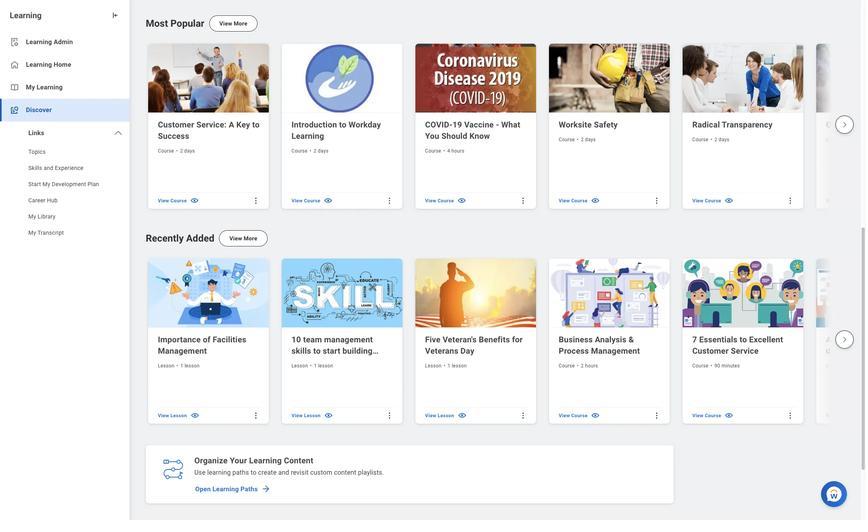 Task type: describe. For each thing, give the bounding box(es) containing it.
to inside 7 essentials to excellent customer service
[[740, 335, 748, 345]]

use
[[195, 469, 206, 477]]

view course for 7 essentials to excellent customer service
[[693, 413, 722, 419]]

importance of facilities management
[[158, 335, 247, 356]]

to inside organize your learning content use learning paths to create and revisit custom content playlists.
[[251, 469, 257, 477]]

related actions vertical image for customer service: a key to success
[[252, 197, 260, 205]]

workday
[[349, 120, 381, 130]]

five veteran's benefits for veterans day
[[426, 335, 523, 356]]

1 for team
[[314, 363, 317, 369]]

custom
[[311, 469, 333, 477]]

view course for radical transparency
[[693, 198, 722, 204]]

start
[[28, 181, 41, 188]]

2 for customer
[[180, 148, 183, 154]]

to inside customer service: a key to success
[[252, 120, 260, 130]]

career hub
[[28, 197, 58, 204]]

arrow right image
[[261, 485, 271, 494]]

list containing importance of facilities management
[[146, 257, 867, 426]]

visible image for radical transparency
[[725, 196, 734, 206]]

management inside "importance of facilities management"
[[158, 346, 207, 356]]

lesson for team
[[318, 363, 333, 369]]

learning left admin
[[26, 38, 52, 46]]

gms
[[827, 120, 845, 130]]

gms product overview image
[[817, 44, 867, 113]]

related actions vertical image for radical transparency
[[787, 197, 795, 205]]

career hub link
[[0, 193, 130, 210]]

revisit
[[291, 469, 309, 477]]

learning up my learning
[[26, 61, 52, 68]]

4
[[448, 148, 451, 154]]

7 essentials to excellent customer service image
[[683, 259, 806, 328]]

five
[[426, 335, 441, 345]]

business analysis & process management link
[[559, 334, 662, 357]]

five veteran's benefits for veterans day image
[[416, 259, 538, 328]]

plan
[[88, 181, 99, 188]]

my right start
[[43, 181, 50, 188]]

what
[[502, 120, 521, 130]]

most
[[146, 18, 168, 29]]

start my development plan
[[28, 181, 99, 188]]

10
[[292, 335, 301, 345]]

visible image for customer service: a key to success
[[190, 196, 199, 206]]

10 team management skills to start building today image
[[282, 259, 404, 328]]

visible image for added
[[591, 411, 601, 421]]

my transcript link
[[0, 226, 130, 242]]

worksite safety link
[[559, 119, 662, 130]]

discover
[[26, 106, 52, 114]]

4 hours
[[448, 148, 465, 154]]

2 hours
[[581, 363, 599, 369]]

2 days for radical
[[715, 137, 730, 143]]

open
[[195, 486, 211, 493]]

view more for recently added
[[230, 235, 258, 242]]

playlists.
[[358, 469, 384, 477]]

facilities
[[213, 335, 247, 345]]

my learning
[[26, 83, 63, 91]]

days for radical
[[719, 137, 730, 143]]

1 lesson for veteran's
[[448, 363, 467, 369]]

19 vaccine
[[453, 120, 494, 130]]

development
[[52, 181, 86, 188]]

minutes
[[722, 363, 741, 369]]

open learning paths
[[195, 486, 258, 493]]

view for 7 essentials to excellent customer service
[[693, 413, 704, 419]]

for
[[512, 335, 523, 345]]

chevron right image
[[842, 336, 849, 344]]

library
[[38, 214, 56, 220]]

importance of facilities management image
[[148, 259, 271, 328]]

view for five veteran's benefits for veterans day
[[426, 413, 437, 419]]

importance of facilities management link
[[158, 334, 261, 357]]

view more for most popular
[[220, 20, 248, 27]]

most popular
[[146, 18, 205, 29]]

related actions vertical image for business analysis & process management
[[653, 412, 661, 420]]

view more button for most popular
[[209, 15, 258, 32]]

covid-19 vaccine - what you should know link
[[426, 119, 528, 142]]

of
[[203, 335, 211, 345]]

open learning paths link
[[192, 481, 273, 498]]

worksite safety image
[[550, 44, 672, 113]]

list containing customer service: a key to success
[[146, 41, 867, 211]]

service
[[731, 346, 759, 356]]

more for popular
[[234, 20, 248, 27]]

business
[[559, 335, 593, 345]]

visible image for five veteran's benefits for veterans day
[[458, 411, 467, 421]]

view for introduction to workday learning
[[292, 198, 303, 204]]

paths
[[233, 469, 249, 477]]

content
[[334, 469, 357, 477]]

1 for veteran's
[[448, 363, 451, 369]]

radical transparency link
[[693, 119, 796, 130]]

view course for business analysis & process management
[[559, 413, 588, 419]]

importance
[[158, 335, 201, 345]]

added
[[186, 233, 215, 244]]

links button
[[0, 122, 130, 145]]

skills and experience link
[[0, 161, 130, 177]]

automation link
[[827, 334, 867, 357]]

learning down learning
[[213, 486, 239, 493]]

success
[[158, 131, 189, 141]]

produ
[[847, 120, 867, 130]]

view lesson for five veteran's benefits for veterans day
[[426, 413, 455, 419]]

customer service: a key to success link
[[158, 119, 261, 142]]

my for my transcript
[[28, 230, 36, 236]]

lesson for veteran's
[[452, 363, 467, 369]]

service:
[[197, 120, 227, 130]]

2 days for customer
[[180, 148, 195, 154]]

2 for radical
[[715, 137, 718, 143]]

2 for business
[[581, 363, 584, 369]]

view lesson for importance of facilities management
[[158, 413, 187, 419]]

chevron right image
[[842, 121, 849, 129]]

related actions vertical image for importance of facilities management
[[252, 412, 260, 420]]

visible image for popular
[[591, 196, 601, 206]]

2 days for introduction
[[314, 148, 329, 154]]

view for worksite safety
[[559, 198, 570, 204]]

recently added
[[146, 233, 215, 244]]

business analysis & process management
[[559, 335, 641, 356]]

links
[[28, 129, 44, 137]]

to inside 10 team management skills to start building today
[[314, 346, 321, 356]]

related actions vertical image for 10 team management skills to start building today
[[386, 412, 394, 420]]

view more button for recently added
[[219, 231, 268, 247]]

related actions vertical image for introduction to workday learning
[[386, 197, 394, 205]]

view course for worksite safety
[[559, 198, 588, 204]]

introduction to workday learning
[[292, 120, 381, 141]]

my library link
[[0, 210, 130, 226]]

you
[[426, 131, 440, 141]]

7 essentials to excellent customer service link
[[693, 334, 796, 357]]

team
[[303, 335, 322, 345]]

7
[[693, 335, 698, 345]]

my learning link
[[0, 76, 130, 99]]

popular
[[171, 18, 205, 29]]

hours for you
[[452, 148, 465, 154]]

more for added
[[244, 235, 258, 242]]

discover link
[[0, 99, 130, 122]]

career
[[28, 197, 46, 204]]

automation: a point of difference for apj image
[[817, 259, 867, 328]]

recently
[[146, 233, 184, 244]]

skills and experience
[[28, 165, 84, 171]]

building
[[343, 346, 373, 356]]



Task type: locate. For each thing, give the bounding box(es) containing it.
to right paths at bottom left
[[251, 469, 257, 477]]

customer up "success"
[[158, 120, 194, 130]]

1 lesson from the left
[[185, 363, 200, 369]]

0 horizontal spatial lesson
[[185, 363, 200, 369]]

visible image for 7 essentials to excellent customer service
[[725, 411, 734, 421]]

management
[[324, 335, 373, 345]]

radical transparency image
[[683, 44, 806, 113]]

visible image for importance of facilities management
[[190, 411, 200, 421]]

automation
[[827, 335, 867, 356]]

1 horizontal spatial view lesson
[[292, 413, 321, 419]]

management down analysis
[[592, 346, 641, 356]]

1 horizontal spatial management
[[592, 346, 641, 356]]

view for business analysis & process management
[[559, 413, 570, 419]]

2 horizontal spatial 1
[[448, 363, 451, 369]]

my right book open icon
[[26, 83, 35, 91]]

2 days down worksite safety on the right top of the page
[[581, 137, 596, 143]]

gms produ link
[[827, 119, 867, 130]]

content
[[284, 456, 314, 466]]

1 lesson down the day
[[448, 363, 467, 369]]

hours right 4
[[452, 148, 465, 154]]

view for covid-19 vaccine - what you should know
[[426, 198, 437, 204]]

1 vertical spatial customer
[[693, 346, 729, 356]]

lesson
[[185, 363, 200, 369], [318, 363, 333, 369], [452, 363, 467, 369]]

0 vertical spatial view more
[[220, 20, 248, 27]]

my for my library
[[28, 214, 36, 220]]

lesson
[[158, 363, 174, 369], [292, 363, 308, 369], [426, 363, 442, 369], [171, 413, 187, 419], [304, 413, 321, 419], [438, 413, 455, 419]]

a
[[229, 120, 234, 130]]

1 vertical spatial hours
[[586, 363, 599, 369]]

view for 10 team management skills to start building today
[[292, 413, 303, 419]]

five veteran's benefits for veterans day link
[[426, 334, 528, 357]]

transparency
[[722, 120, 773, 130]]

worksite
[[559, 120, 592, 130]]

1 vertical spatial view more
[[230, 235, 258, 242]]

2 horizontal spatial 1 lesson
[[448, 363, 467, 369]]

related actions vertical image for 7 essentials to excellent customer service
[[787, 412, 795, 420]]

2 horizontal spatial view lesson
[[426, 413, 455, 419]]

learning down learning home
[[37, 83, 63, 91]]

0 horizontal spatial 1 lesson
[[181, 363, 200, 369]]

customer inside customer service: a key to success
[[158, 120, 194, 130]]

days
[[586, 137, 596, 143], [719, 137, 730, 143], [184, 148, 195, 154], [318, 148, 329, 154]]

1 down 'importance'
[[181, 363, 183, 369]]

view lesson
[[158, 413, 187, 419], [292, 413, 321, 419], [426, 413, 455, 419]]

learning inside organize your learning content use learning paths to create and revisit custom content playlists.
[[249, 456, 282, 466]]

my left "transcript"
[[28, 230, 36, 236]]

2 lesson from the left
[[318, 363, 333, 369]]

management down 'importance'
[[158, 346, 207, 356]]

list
[[0, 31, 130, 242], [146, 41, 867, 211], [0, 145, 130, 242], [146, 257, 867, 426]]

2 down "success"
[[180, 148, 183, 154]]

1 horizontal spatial 1 lesson
[[314, 363, 333, 369]]

days down worksite safety on the right top of the page
[[586, 137, 596, 143]]

1 horizontal spatial and
[[278, 469, 289, 477]]

3 view lesson from the left
[[426, 413, 455, 419]]

learning
[[10, 11, 42, 20], [26, 38, 52, 46], [26, 61, 52, 68], [37, 83, 63, 91], [292, 131, 324, 141], [249, 456, 282, 466], [213, 486, 239, 493]]

home image
[[10, 60, 19, 70]]

0 vertical spatial customer
[[158, 120, 194, 130]]

days down introduction to workday learning
[[318, 148, 329, 154]]

2 down worksite safety on the right top of the page
[[581, 137, 584, 143]]

view for importance of facilities management
[[158, 413, 169, 419]]

0 horizontal spatial customer
[[158, 120, 194, 130]]

visible image
[[190, 196, 199, 206], [324, 196, 333, 206], [458, 196, 467, 206], [725, 196, 734, 206], [190, 411, 200, 421], [458, 411, 467, 421], [725, 411, 734, 421]]

1 for of
[[181, 363, 183, 369]]

introduction
[[292, 120, 337, 130]]

2 down introduction at the top of the page
[[314, 148, 317, 154]]

2 management from the left
[[592, 346, 641, 356]]

learning admin link
[[0, 31, 130, 53]]

&
[[629, 335, 635, 345]]

1 vertical spatial and
[[278, 469, 289, 477]]

my left library
[[28, 214, 36, 220]]

2 1 from the left
[[314, 363, 317, 369]]

2 view lesson from the left
[[292, 413, 321, 419]]

2 days
[[581, 137, 596, 143], [715, 137, 730, 143], [180, 148, 195, 154], [314, 148, 329, 154]]

view course for covid-19 vaccine - what you should know
[[426, 198, 454, 204]]

customer inside 7 essentials to excellent customer service
[[693, 346, 729, 356]]

1 horizontal spatial hours
[[586, 363, 599, 369]]

related actions vertical image
[[520, 197, 528, 205], [653, 197, 661, 205], [787, 197, 795, 205], [386, 412, 394, 420], [520, 412, 528, 420], [787, 412, 795, 420]]

customer service: a key to success image
[[148, 44, 271, 113]]

skills
[[292, 346, 311, 356]]

worksite safety
[[559, 120, 618, 130]]

visible image
[[591, 196, 601, 206], [324, 411, 333, 421], [591, 411, 601, 421]]

transcript
[[38, 230, 64, 236]]

1 1 from the left
[[181, 363, 183, 369]]

3 1 from the left
[[448, 363, 451, 369]]

hours down business analysis & process management
[[586, 363, 599, 369]]

0 vertical spatial hours
[[452, 148, 465, 154]]

my transcript
[[28, 230, 64, 236]]

benefits
[[479, 335, 510, 345]]

days for customer
[[184, 148, 195, 154]]

2 down process
[[581, 363, 584, 369]]

list containing learning admin
[[0, 31, 130, 242]]

lesson for of
[[185, 363, 200, 369]]

to down team
[[314, 346, 321, 356]]

learning home link
[[0, 53, 130, 76]]

process
[[559, 346, 589, 356]]

1 management from the left
[[158, 346, 207, 356]]

3 lesson from the left
[[452, 363, 467, 369]]

covid-19 vaccine - what you should know
[[426, 120, 521, 141]]

1 lesson for team
[[314, 363, 333, 369]]

view course for customer service: a key to success
[[158, 198, 187, 204]]

course
[[559, 137, 575, 143], [693, 137, 709, 143], [827, 137, 843, 143], [158, 148, 174, 154], [292, 148, 308, 154], [426, 148, 442, 154], [171, 198, 187, 204], [304, 198, 321, 204], [438, 198, 454, 204], [572, 198, 588, 204], [706, 198, 722, 204], [839, 198, 856, 204], [559, 363, 575, 369], [693, 363, 709, 369], [827, 363, 843, 369], [572, 413, 588, 419], [706, 413, 722, 419], [839, 413, 856, 419]]

book open image
[[10, 83, 19, 92]]

transformation import image
[[111, 11, 119, 19]]

0 vertical spatial view more button
[[209, 15, 258, 32]]

admin
[[54, 38, 73, 46]]

know
[[470, 131, 490, 141]]

related actions vertical image
[[252, 197, 260, 205], [386, 197, 394, 205], [252, 412, 260, 420], [653, 412, 661, 420]]

learning up create at the left bottom of the page
[[249, 456, 282, 466]]

customer
[[158, 120, 194, 130], [693, 346, 729, 356]]

7 essentials to excellent customer service
[[693, 335, 784, 356]]

radical transparency
[[693, 120, 773, 130]]

1 down veterans
[[448, 363, 451, 369]]

hours for management
[[586, 363, 599, 369]]

1 vertical spatial more
[[244, 235, 258, 242]]

view for customer service: a key to success
[[158, 198, 169, 204]]

gms produ
[[827, 120, 867, 130]]

related actions vertical image for five veteran's benefits for veterans day
[[520, 412, 528, 420]]

1 horizontal spatial lesson
[[318, 363, 333, 369]]

lesson down start on the bottom left
[[318, 363, 333, 369]]

days down radical transparency
[[719, 137, 730, 143]]

1 1 lesson from the left
[[181, 363, 200, 369]]

2 days for worksite
[[581, 137, 596, 143]]

today
[[292, 358, 312, 368]]

1 lesson
[[181, 363, 200, 369], [314, 363, 333, 369], [448, 363, 467, 369]]

2 days down introduction to workday learning
[[314, 148, 329, 154]]

days for worksite
[[586, 137, 596, 143]]

lesson down "importance of facilities management"
[[185, 363, 200, 369]]

should
[[442, 131, 468, 141]]

1 horizontal spatial customer
[[693, 346, 729, 356]]

to up service
[[740, 335, 748, 345]]

visible image for introduction to workday learning
[[324, 196, 333, 206]]

2 days down radical transparency
[[715, 137, 730, 143]]

and inside organize your learning content use learning paths to create and revisit custom content playlists.
[[278, 469, 289, 477]]

learning admin
[[26, 38, 73, 46]]

2 1 lesson from the left
[[314, 363, 333, 369]]

chevron up image
[[113, 128, 123, 138]]

start
[[323, 346, 341, 356]]

1 right the today
[[314, 363, 317, 369]]

learning
[[207, 469, 231, 477]]

and right skills
[[44, 165, 53, 171]]

customer service: a key to success
[[158, 120, 260, 141]]

business analysis & process management image
[[550, 259, 672, 328]]

0 horizontal spatial management
[[158, 346, 207, 356]]

learning home
[[26, 61, 71, 68]]

0 horizontal spatial 1
[[181, 363, 183, 369]]

learning down introduction at the top of the page
[[292, 131, 324, 141]]

topics
[[28, 149, 46, 155]]

introduction to workday learning image
[[282, 44, 404, 113]]

days down "success"
[[184, 148, 195, 154]]

safety
[[594, 120, 618, 130]]

1 horizontal spatial 1
[[314, 363, 317, 369]]

essentials
[[700, 335, 738, 345]]

0 horizontal spatial hours
[[452, 148, 465, 154]]

learning inside introduction to workday learning
[[292, 131, 324, 141]]

2 days down "success"
[[180, 148, 195, 154]]

1 vertical spatial view more button
[[219, 231, 268, 247]]

analysis
[[595, 335, 627, 345]]

0 horizontal spatial view lesson
[[158, 413, 187, 419]]

learning up report parameter "image"
[[10, 11, 42, 20]]

0 horizontal spatial and
[[44, 165, 53, 171]]

key
[[237, 120, 250, 130]]

more
[[234, 20, 248, 27], [244, 235, 258, 242]]

veteran's
[[443, 335, 477, 345]]

related actions vertical image for worksite safety
[[653, 197, 661, 205]]

radical
[[693, 120, 721, 130]]

paths
[[241, 486, 258, 493]]

0 vertical spatial and
[[44, 165, 53, 171]]

-
[[496, 120, 500, 130]]

1 lesson for of
[[181, 363, 200, 369]]

1 lesson down "importance of facilities management"
[[181, 363, 200, 369]]

to right key
[[252, 120, 260, 130]]

my for my learning
[[26, 83, 35, 91]]

to inside introduction to workday learning
[[339, 120, 347, 130]]

customer down essentials
[[693, 346, 729, 356]]

90
[[715, 363, 721, 369]]

2 down radical
[[715, 137, 718, 143]]

experience
[[55, 165, 84, 171]]

create
[[258, 469, 277, 477]]

1 lesson down start on the bottom left
[[314, 363, 333, 369]]

learning inside "link"
[[37, 83, 63, 91]]

2 horizontal spatial lesson
[[452, 363, 467, 369]]

view lesson for 10 team management skills to start building today
[[292, 413, 321, 419]]

topics link
[[0, 145, 130, 161]]

view for radical transparency
[[693, 198, 704, 204]]

related actions vertical image for covid-19 vaccine - what you should know
[[520, 197, 528, 205]]

to left workday
[[339, 120, 347, 130]]

home
[[54, 61, 71, 68]]

0 vertical spatial more
[[234, 20, 248, 27]]

covid-19 vaccine - what you should know image
[[416, 44, 538, 113]]

3 1 lesson from the left
[[448, 363, 467, 369]]

days for introduction
[[318, 148, 329, 154]]

your
[[230, 456, 247, 466]]

and left the revisit
[[278, 469, 289, 477]]

visible image for covid-19 vaccine - what you should know
[[458, 196, 467, 206]]

excellent
[[750, 335, 784, 345]]

2 for worksite
[[581, 137, 584, 143]]

hub
[[47, 197, 58, 204]]

skills
[[28, 165, 42, 171]]

2 for introduction
[[314, 148, 317, 154]]

report parameter image
[[10, 37, 19, 47]]

view more
[[220, 20, 248, 27], [230, 235, 258, 242]]

view
[[220, 20, 232, 27], [158, 198, 169, 204], [292, 198, 303, 204], [426, 198, 437, 204], [559, 198, 570, 204], [693, 198, 704, 204], [827, 198, 838, 204], [230, 235, 242, 242], [158, 413, 169, 419], [292, 413, 303, 419], [426, 413, 437, 419], [559, 413, 570, 419], [693, 413, 704, 419], [827, 413, 838, 419]]

lesson down the day
[[452, 363, 467, 369]]

10 team management skills to start building today link
[[292, 334, 395, 368]]

2
[[581, 137, 584, 143], [715, 137, 718, 143], [180, 148, 183, 154], [314, 148, 317, 154], [581, 363, 584, 369]]

list containing topics
[[0, 145, 130, 242]]

introduction to workday learning link
[[292, 119, 395, 142]]

view course for introduction to workday learning
[[292, 198, 321, 204]]

1 view lesson from the left
[[158, 413, 187, 419]]

management inside business analysis & process management
[[592, 346, 641, 356]]

view course
[[158, 198, 187, 204], [292, 198, 321, 204], [426, 198, 454, 204], [559, 198, 588, 204], [693, 198, 722, 204], [827, 198, 856, 204], [559, 413, 588, 419], [693, 413, 722, 419], [827, 413, 856, 419]]

day
[[461, 346, 475, 356]]



Task type: vqa. For each thing, say whether or not it's contained in the screenshot.
2,415.52
no



